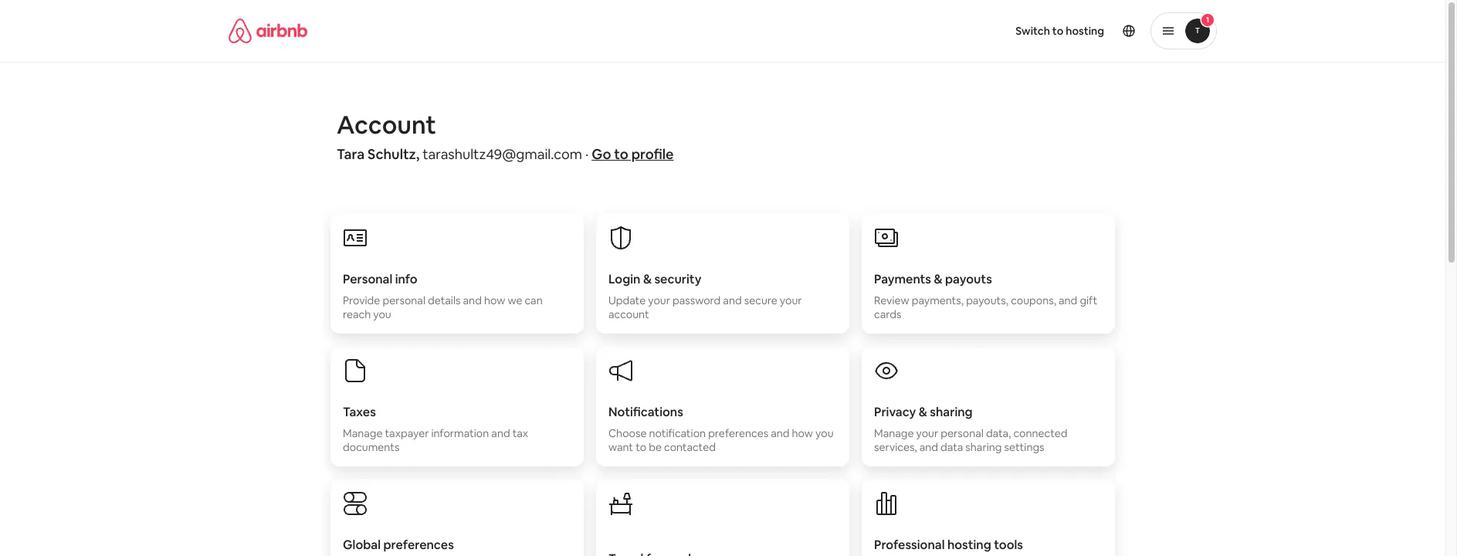 Task type: vqa. For each thing, say whether or not it's contained in the screenshot.
Add to wishlist: Denver, North Carolina "image"
no



Task type: locate. For each thing, give the bounding box(es) containing it.
1 vertical spatial preferences
[[383, 537, 454, 553]]

0 horizontal spatial your
[[648, 293, 670, 307]]

you inside personal info provide personal details and how we can reach you
[[373, 307, 391, 321]]

1 vertical spatial to
[[614, 145, 628, 163]]

and inside login & security update your password and secure your account
[[723, 293, 742, 307]]

your left data
[[916, 426, 938, 440]]

hosting inside switch to hosting link
[[1066, 24, 1104, 38]]

how
[[484, 293, 505, 307], [792, 426, 813, 440]]

preferences right the global
[[383, 537, 454, 553]]

1 horizontal spatial manage
[[874, 426, 914, 440]]

preferences inside "notifications choose notification preferences and how you want to be contacted"
[[708, 426, 769, 440]]

secure
[[744, 293, 777, 307]]

0 horizontal spatial &
[[643, 271, 652, 287]]

professional
[[874, 537, 945, 553]]

& right login
[[643, 271, 652, 287]]

switch to hosting link
[[1006, 15, 1114, 47]]

notifications choose notification preferences and how you want to be contacted
[[609, 404, 834, 454]]

can
[[525, 293, 543, 307]]

personal down info
[[383, 293, 425, 307]]

0 vertical spatial preferences
[[708, 426, 769, 440]]

and
[[463, 293, 482, 307], [723, 293, 742, 307], [1059, 293, 1078, 307], [491, 426, 510, 440], [771, 426, 790, 440], [920, 440, 938, 454]]

want
[[609, 440, 633, 454]]

go to profile link
[[592, 145, 674, 163]]

& inside privacy & sharing manage your personal data, connected services, and data sharing settings
[[919, 404, 927, 420]]

1 horizontal spatial how
[[792, 426, 813, 440]]

you right the reach
[[373, 307, 391, 321]]

1
[[1206, 15, 1210, 25]]

& right the privacy
[[919, 404, 927, 420]]

manage down the privacy
[[874, 426, 914, 440]]

0 vertical spatial how
[[484, 293, 505, 307]]

personal left data, at the bottom
[[941, 426, 984, 440]]

sharing right data
[[966, 440, 1002, 454]]

2 manage from the left
[[874, 426, 914, 440]]

1 vertical spatial hosting
[[947, 537, 991, 553]]

2 horizontal spatial to
[[1052, 24, 1064, 38]]

,
[[416, 145, 420, 163]]

personal inside personal info provide personal details and how we can reach you
[[383, 293, 425, 307]]

0 vertical spatial you
[[373, 307, 391, 321]]

to inside account tara schultz , tarashultz49@gmail.com · go to profile
[[614, 145, 628, 163]]

1 button
[[1151, 12, 1217, 49]]

& inside login & security update your password and secure your account
[[643, 271, 652, 287]]

you inside "notifications choose notification preferences and how you want to be contacted"
[[816, 426, 834, 440]]

services,
[[874, 440, 917, 454]]

to
[[1052, 24, 1064, 38], [614, 145, 628, 163], [636, 440, 646, 454]]

how inside personal info provide personal details and how we can reach you
[[484, 293, 505, 307]]

hosting right switch
[[1066, 24, 1104, 38]]

0 vertical spatial hosting
[[1066, 24, 1104, 38]]

password
[[673, 293, 721, 307]]

privacy
[[874, 404, 916, 420]]

&
[[643, 271, 652, 287], [934, 271, 943, 287], [919, 404, 927, 420]]

0 horizontal spatial preferences
[[383, 537, 454, 553]]

to left be
[[636, 440, 646, 454]]

1 vertical spatial how
[[792, 426, 813, 440]]

0 horizontal spatial how
[[484, 293, 505, 307]]

preferences
[[708, 426, 769, 440], [383, 537, 454, 553]]

2 horizontal spatial your
[[916, 426, 938, 440]]

your down security
[[648, 293, 670, 307]]

switch
[[1016, 24, 1050, 38]]

you
[[373, 307, 391, 321], [816, 426, 834, 440]]

hosting inside professional hosting tools 'link'
[[947, 537, 991, 553]]

0 vertical spatial sharing
[[930, 404, 973, 420]]

1 vertical spatial you
[[816, 426, 834, 440]]

go
[[592, 145, 611, 163]]

1 horizontal spatial you
[[816, 426, 834, 440]]

account tara schultz , tarashultz49@gmail.com · go to profile
[[337, 109, 674, 163]]

0 horizontal spatial hosting
[[947, 537, 991, 553]]

1 horizontal spatial personal
[[941, 426, 984, 440]]

tax
[[513, 426, 528, 440]]

0 horizontal spatial to
[[614, 145, 628, 163]]

your right the secure
[[780, 293, 802, 307]]

documents
[[343, 440, 400, 454]]

coupons,
[[1011, 293, 1056, 307]]

to right switch
[[1052, 24, 1064, 38]]

sharing up data
[[930, 404, 973, 420]]

1 horizontal spatial to
[[636, 440, 646, 454]]

& for privacy
[[919, 404, 927, 420]]

review
[[874, 293, 910, 307]]

information
[[431, 426, 489, 440]]

global preferences link
[[331, 473, 584, 556]]

2 horizontal spatial &
[[934, 271, 943, 287]]

personal
[[383, 293, 425, 307], [941, 426, 984, 440]]

you left services,
[[816, 426, 834, 440]]

settings
[[1004, 440, 1045, 454]]

& inside payments & payouts review payments, payouts, coupons, and gift cards
[[934, 271, 943, 287]]

2 vertical spatial to
[[636, 440, 646, 454]]

preferences right the 'notification' on the left bottom
[[708, 426, 769, 440]]

1 horizontal spatial &
[[919, 404, 927, 420]]

your
[[648, 293, 670, 307], [780, 293, 802, 307], [916, 426, 938, 440]]

your inside privacy & sharing manage your personal data, connected services, and data sharing settings
[[916, 426, 938, 440]]

1 vertical spatial sharing
[[966, 440, 1002, 454]]

and inside privacy & sharing manage your personal data, connected services, and data sharing settings
[[920, 440, 938, 454]]

notification
[[649, 426, 706, 440]]

to right go
[[614, 145, 628, 163]]

payouts
[[945, 271, 992, 287]]

& up the payments,
[[934, 271, 943, 287]]

1 horizontal spatial hosting
[[1066, 24, 1104, 38]]

·
[[585, 145, 589, 163]]

to inside "notifications choose notification preferences and how you want to be contacted"
[[636, 440, 646, 454]]

hosting
[[1066, 24, 1104, 38], [947, 537, 991, 553]]

manage
[[343, 426, 383, 440], [874, 426, 914, 440]]

0 vertical spatial to
[[1052, 24, 1064, 38]]

and inside personal info provide personal details and how we can reach you
[[463, 293, 482, 307]]

0 vertical spatial personal
[[383, 293, 425, 307]]

tools
[[994, 537, 1023, 553]]

0 horizontal spatial personal
[[383, 293, 425, 307]]

0 horizontal spatial manage
[[343, 426, 383, 440]]

0 horizontal spatial you
[[373, 307, 391, 321]]

sharing
[[930, 404, 973, 420], [966, 440, 1002, 454]]

details
[[428, 293, 461, 307]]

personal inside privacy & sharing manage your personal data, connected services, and data sharing settings
[[941, 426, 984, 440]]

manage down taxes
[[343, 426, 383, 440]]

1 horizontal spatial preferences
[[708, 426, 769, 440]]

how inside "notifications choose notification preferences and how you want to be contacted"
[[792, 426, 813, 440]]

hosting left tools
[[947, 537, 991, 553]]

payments
[[874, 271, 931, 287]]

1 vertical spatial personal
[[941, 426, 984, 440]]

1 manage from the left
[[343, 426, 383, 440]]

we
[[508, 293, 522, 307]]



Task type: describe. For each thing, give the bounding box(es) containing it.
& for payments
[[934, 271, 943, 287]]

profile
[[631, 145, 674, 163]]

your for privacy
[[916, 426, 938, 440]]

personal
[[343, 271, 393, 287]]

info
[[395, 271, 418, 287]]

login & security update your password and secure your account
[[609, 271, 802, 321]]

taxes manage taxpayer information and tax documents
[[343, 404, 528, 454]]

contacted
[[664, 440, 716, 454]]

your for login
[[648, 293, 670, 307]]

and inside "notifications choose notification preferences and how you want to be contacted"
[[771, 426, 790, 440]]

choose
[[609, 426, 647, 440]]

profile element
[[741, 0, 1217, 62]]

and inside payments & payouts review payments, payouts, coupons, and gift cards
[[1059, 293, 1078, 307]]

manage inside taxes manage taxpayer information and tax documents
[[343, 426, 383, 440]]

manage inside privacy & sharing manage your personal data, connected services, and data sharing settings
[[874, 426, 914, 440]]

data,
[[986, 426, 1011, 440]]

account
[[337, 109, 436, 141]]

data
[[941, 440, 963, 454]]

payments & payouts review payments, payouts, coupons, and gift cards
[[874, 271, 1098, 321]]

1 horizontal spatial your
[[780, 293, 802, 307]]

notifications
[[609, 404, 683, 420]]

taxpayer
[[385, 426, 429, 440]]

security
[[654, 271, 702, 287]]

schultz
[[368, 145, 416, 163]]

global preferences
[[343, 537, 454, 553]]

to inside switch to hosting link
[[1052, 24, 1064, 38]]

cards
[[874, 307, 902, 321]]

personal info provide personal details and how we can reach you
[[343, 271, 543, 321]]

provide
[[343, 293, 380, 307]]

professional hosting tools
[[874, 537, 1023, 553]]

tara
[[337, 145, 365, 163]]

connected
[[1014, 426, 1068, 440]]

payouts,
[[966, 293, 1009, 307]]

switch to hosting
[[1016, 24, 1104, 38]]

login
[[609, 271, 641, 287]]

payments,
[[912, 293, 964, 307]]

& for login
[[643, 271, 652, 287]]

privacy & sharing manage your personal data, connected services, and data sharing settings
[[874, 404, 1068, 454]]

and inside taxes manage taxpayer information and tax documents
[[491, 426, 510, 440]]

account
[[609, 307, 649, 321]]

gift
[[1080, 293, 1098, 307]]

reach
[[343, 307, 371, 321]]

be
[[649, 440, 662, 454]]

professional hosting tools link
[[862, 473, 1115, 556]]

tarashultz49@gmail.com
[[423, 145, 582, 163]]

update
[[609, 293, 646, 307]]

global
[[343, 537, 381, 553]]

taxes
[[343, 404, 376, 420]]



